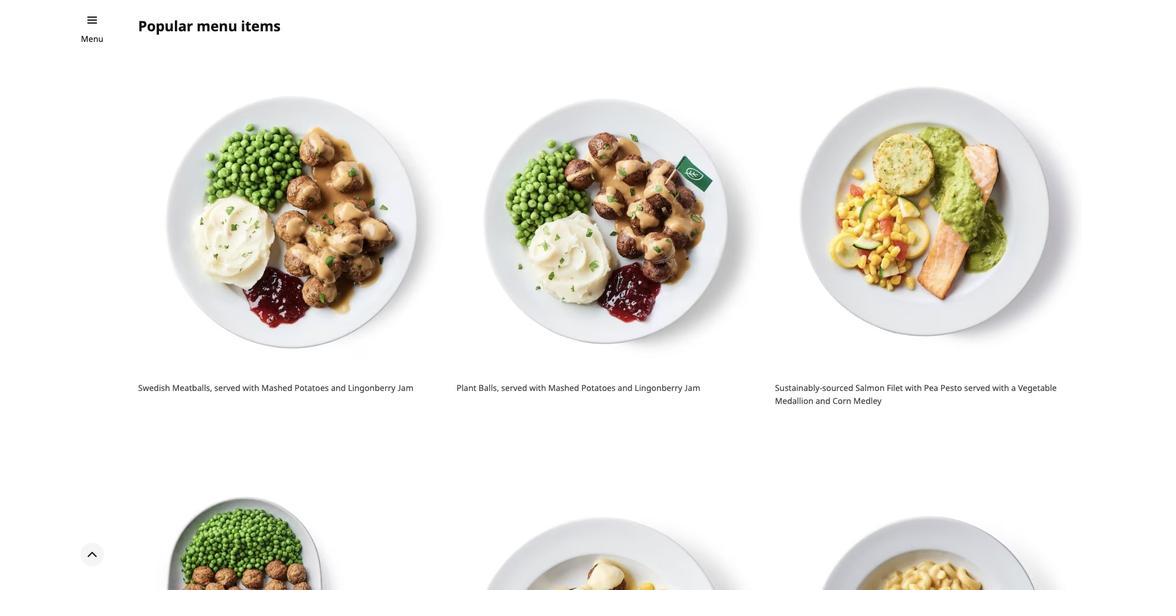 Task type: vqa. For each thing, say whether or not it's contained in the screenshot.
14 PRODUCTS element
no



Task type: describe. For each thing, give the bounding box(es) containing it.
sustainably-sourced salmon filet with pea pesto served with a vegetable medallion and corn medley
[[775, 382, 1057, 407]]

lingonberry for plant balls, served with mashed potatoes and lingonberry jam
[[635, 382, 682, 394]]

and for plant balls, served with mashed potatoes and lingonberry jam
[[618, 382, 633, 394]]

swedish
[[138, 382, 170, 394]]

popular
[[138, 16, 193, 35]]

a
[[1011, 382, 1016, 394]]

pea
[[924, 382, 938, 394]]

medallion
[[775, 395, 813, 407]]

served for balls,
[[501, 382, 527, 394]]

a plate of swedish meatballs served with mashed potatoes and lingonberry jam image
[[138, 66, 445, 373]]

salmon
[[855, 382, 885, 394]]

a plate of sustainably-sourced salmon filet with pea pesto served with a vegetable medallion and corn medley image
[[775, 66, 1082, 373]]

balls,
[[479, 382, 499, 394]]

mashed for balls,
[[548, 382, 579, 394]]

corn
[[833, 395, 851, 407]]

1 with from the left
[[243, 382, 259, 394]]

potatoes for balls,
[[581, 382, 616, 394]]

and inside sustainably-sourced salmon filet with pea pesto served with a vegetable medallion and corn medley
[[816, 395, 830, 407]]

popular menu items
[[138, 16, 280, 35]]

a platter of swedish meatballs and sides image
[[138, 481, 445, 590]]

potatoes for meatballs,
[[295, 382, 329, 394]]

a plate of macaroni and cheese image
[[775, 481, 1082, 590]]

sustainably-sourced salmon filet with pea pesto served with a vegetable medallion and corn medley group
[[775, 66, 1082, 408]]

meatballs,
[[172, 382, 212, 394]]

lingonberry for swedish meatballs, served with mashed potatoes and lingonberry jam
[[348, 382, 396, 394]]

filet
[[887, 382, 903, 394]]



Task type: locate. For each thing, give the bounding box(es) containing it.
0 horizontal spatial mashed
[[261, 382, 292, 394]]

served right pesto at the bottom right
[[964, 382, 990, 394]]

2 jam from the left
[[685, 382, 700, 394]]

served
[[214, 382, 240, 394], [501, 382, 527, 394], [964, 382, 990, 394]]

with right balls,
[[529, 382, 546, 394]]

2 mashed from the left
[[548, 382, 579, 394]]

1 horizontal spatial served
[[501, 382, 527, 394]]

and
[[331, 382, 346, 394], [618, 382, 633, 394], [816, 395, 830, 407]]

1 horizontal spatial and
[[618, 382, 633, 394]]

2 horizontal spatial served
[[964, 382, 990, 394]]

1 horizontal spatial lingonberry
[[635, 382, 682, 394]]

0 horizontal spatial and
[[331, 382, 346, 394]]

0 horizontal spatial jam
[[398, 382, 413, 394]]

3 with from the left
[[905, 382, 922, 394]]

1 horizontal spatial jam
[[685, 382, 700, 394]]

4 with from the left
[[992, 382, 1009, 394]]

1 horizontal spatial mashed
[[548, 382, 579, 394]]

2 served from the left
[[501, 382, 527, 394]]

a plate of plant balls, served with mashed potatoes and lingonberry jam image
[[457, 66, 763, 373]]

jam for plant balls, served with mashed potatoes and lingonberry jam
[[685, 382, 700, 394]]

1 jam from the left
[[398, 382, 413, 394]]

1 mashed from the left
[[261, 382, 292, 394]]

menu
[[81, 33, 103, 44]]

lingonberry inside plant balls, served with mashed potatoes and lingonberry jam group
[[635, 382, 682, 394]]

a plate of veggie balls served with lemongrass aioli and a corn medley image
[[457, 481, 763, 590]]

potatoes
[[295, 382, 329, 394], [581, 382, 616, 394]]

served right balls,
[[501, 382, 527, 394]]

2 horizontal spatial and
[[816, 395, 830, 407]]

sourced
[[822, 382, 853, 394]]

0 horizontal spatial lingonberry
[[348, 382, 396, 394]]

items
[[241, 16, 280, 35]]

jam inside plant balls, served with mashed potatoes and lingonberry jam group
[[685, 382, 700, 394]]

mashed for meatballs,
[[261, 382, 292, 394]]

plant balls, served with mashed potatoes and lingonberry jam
[[457, 382, 700, 394]]

jam inside swedish meatballs, served with mashed potatoes and lingonberry jam group
[[398, 382, 413, 394]]

with left a
[[992, 382, 1009, 394]]

served right meatballs,
[[214, 382, 240, 394]]

3 served from the left
[[964, 382, 990, 394]]

with
[[243, 382, 259, 394], [529, 382, 546, 394], [905, 382, 922, 394], [992, 382, 1009, 394]]

pesto
[[940, 382, 962, 394]]

menu button
[[81, 32, 103, 45]]

mashed
[[261, 382, 292, 394], [548, 382, 579, 394]]

1 potatoes from the left
[[295, 382, 329, 394]]

with right meatballs,
[[243, 382, 259, 394]]

medley
[[854, 395, 882, 407]]

2 potatoes from the left
[[581, 382, 616, 394]]

1 horizontal spatial potatoes
[[581, 382, 616, 394]]

lingonberry
[[348, 382, 396, 394], [635, 382, 682, 394]]

plant balls, served with mashed potatoes and lingonberry jam group
[[457, 66, 763, 395]]

with left pea
[[905, 382, 922, 394]]

1 lingonberry from the left
[[348, 382, 396, 394]]

menu
[[197, 16, 237, 35]]

vegetable
[[1018, 382, 1057, 394]]

2 lingonberry from the left
[[635, 382, 682, 394]]

0 horizontal spatial served
[[214, 382, 240, 394]]

served for meatballs,
[[214, 382, 240, 394]]

2 with from the left
[[529, 382, 546, 394]]

sustainably-
[[775, 382, 822, 394]]

swedish meatballs, served with mashed potatoes and lingonberry jam group
[[138, 66, 445, 395]]

jam for swedish meatballs, served with mashed potatoes and lingonberry jam
[[398, 382, 413, 394]]

jam
[[398, 382, 413, 394], [685, 382, 700, 394]]

lingonberry inside swedish meatballs, served with mashed potatoes and lingonberry jam group
[[348, 382, 396, 394]]

1 served from the left
[[214, 382, 240, 394]]

0 horizontal spatial potatoes
[[295, 382, 329, 394]]

swedish meatballs, served with mashed potatoes and lingonberry jam
[[138, 382, 413, 394]]

and for swedish meatballs, served with mashed potatoes and lingonberry jam
[[331, 382, 346, 394]]

served inside sustainably-sourced salmon filet with pea pesto served with a vegetable medallion and corn medley
[[964, 382, 990, 394]]

plant
[[457, 382, 476, 394]]



